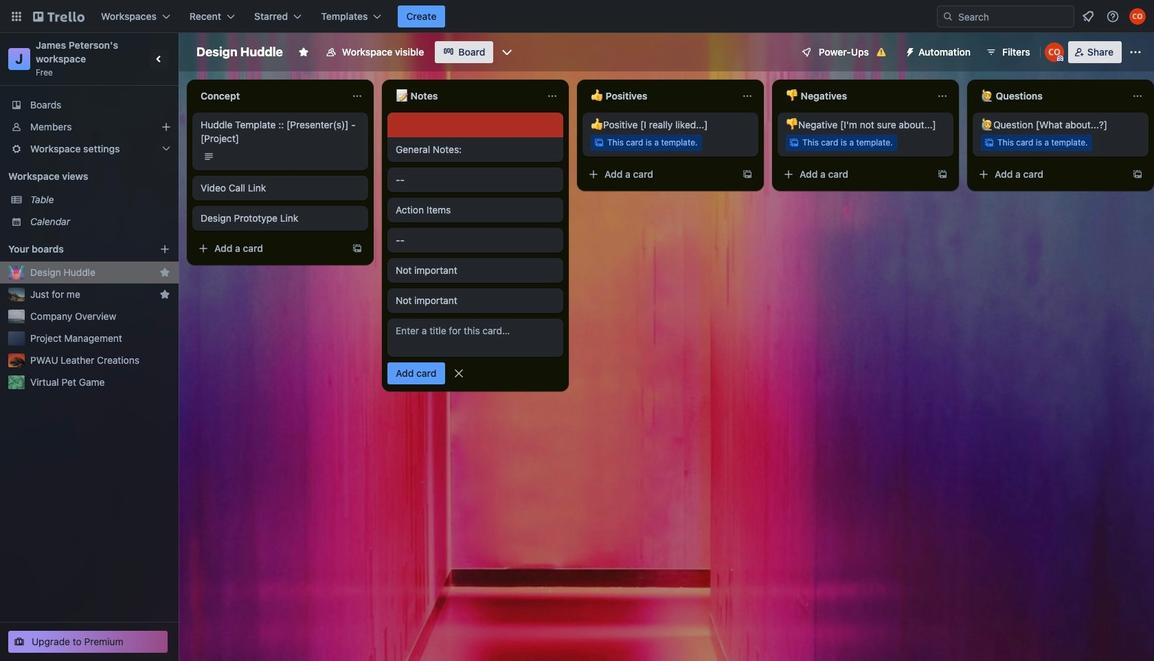 Task type: describe. For each thing, give the bounding box(es) containing it.
back to home image
[[33, 5, 85, 27]]

your boards with 6 items element
[[8, 241, 139, 258]]

0 vertical spatial create from template… image
[[742, 169, 753, 180]]

2 starred icon image from the top
[[159, 289, 170, 300]]

Board name text field
[[190, 41, 290, 63]]

primary element
[[0, 0, 1154, 33]]

1 vertical spatial christina overa (christinaovera) image
[[1045, 43, 1064, 62]]

add board image
[[159, 244, 170, 255]]

1 horizontal spatial christina overa (christinaovera) image
[[1130, 8, 1146, 25]]

search image
[[943, 11, 954, 22]]

0 horizontal spatial create from template… image
[[352, 243, 363, 254]]

0 notifications image
[[1080, 8, 1097, 25]]



Task type: vqa. For each thing, say whether or not it's contained in the screenshot.
second -- from the bottom of the page
no



Task type: locate. For each thing, give the bounding box(es) containing it.
2 create from template… image from the left
[[1132, 169, 1143, 180]]

0 horizontal spatial create from template… image
[[937, 169, 948, 180]]

starred icon image
[[159, 267, 170, 278], [159, 289, 170, 300]]

0 vertical spatial christina overa (christinaovera) image
[[1130, 8, 1146, 25]]

workspace navigation collapse icon image
[[150, 49, 169, 69]]

Enter a title for this card… text field
[[388, 319, 563, 357]]

customize views image
[[500, 45, 514, 59]]

None text field
[[192, 85, 346, 107], [388, 85, 541, 107], [192, 85, 346, 107], [388, 85, 541, 107]]

cancel image
[[452, 367, 465, 381]]

0 horizontal spatial christina overa (christinaovera) image
[[1045, 43, 1064, 62]]

None text field
[[583, 85, 737, 107], [778, 85, 932, 107], [973, 85, 1127, 107], [583, 85, 737, 107], [778, 85, 932, 107], [973, 85, 1127, 107]]

create from template… image
[[742, 169, 753, 180], [352, 243, 363, 254]]

1 horizontal spatial create from template… image
[[1132, 169, 1143, 180]]

christina overa (christinaovera) image right open information menu image
[[1130, 8, 1146, 25]]

1 horizontal spatial create from template… image
[[742, 169, 753, 180]]

sm image
[[899, 41, 919, 60]]

Search field
[[954, 7, 1074, 26]]

1 vertical spatial starred icon image
[[159, 289, 170, 300]]

star or unstar board image
[[298, 47, 309, 58]]

0 vertical spatial starred icon image
[[159, 267, 170, 278]]

this member is an admin of this board. image
[[1057, 56, 1063, 62]]

open information menu image
[[1106, 10, 1120, 23]]

1 starred icon image from the top
[[159, 267, 170, 278]]

create from template… image
[[937, 169, 948, 180], [1132, 169, 1143, 180]]

1 create from template… image from the left
[[937, 169, 948, 180]]

1 vertical spatial create from template… image
[[352, 243, 363, 254]]

christina overa (christinaovera) image down search field
[[1045, 43, 1064, 62]]

show menu image
[[1129, 45, 1143, 59]]

christina overa (christinaovera) image
[[1130, 8, 1146, 25], [1045, 43, 1064, 62]]



